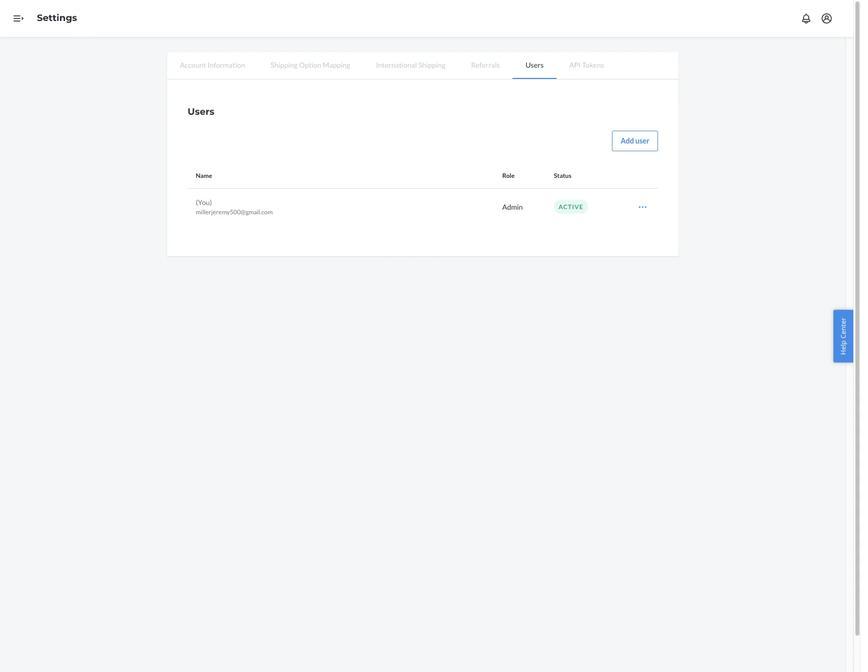 Task type: locate. For each thing, give the bounding box(es) containing it.
0 vertical spatial users
[[526, 61, 544, 69]]

2 shipping from the left
[[419, 61, 446, 69]]

account information tab
[[167, 52, 258, 78]]

referrals tab
[[459, 52, 513, 78]]

shipping
[[271, 61, 298, 69], [419, 61, 446, 69]]

1 vertical spatial users
[[188, 106, 215, 117]]

tab list containing account information
[[167, 52, 679, 80]]

users left api
[[526, 61, 544, 69]]

admin
[[503, 202, 523, 211]]

millerjeremy500@gmail.com
[[196, 208, 273, 216]]

open account menu image
[[821, 12, 834, 25]]

shipping right international
[[419, 61, 446, 69]]

users down account
[[188, 106, 215, 117]]

users
[[526, 61, 544, 69], [188, 106, 215, 117]]

1 horizontal spatial shipping
[[419, 61, 446, 69]]

help
[[839, 340, 849, 355]]

add user button
[[612, 131, 659, 151]]

1 shipping from the left
[[271, 61, 298, 69]]

active
[[559, 203, 584, 211]]

account
[[180, 61, 206, 69]]

information
[[208, 61, 245, 69]]

users tab
[[513, 52, 557, 79]]

shipping option mapping
[[271, 61, 351, 69]]

api tokens tab
[[557, 52, 617, 78]]

open user actions image
[[638, 202, 648, 212]]

international shipping
[[376, 61, 446, 69]]

add user
[[621, 136, 650, 145]]

help center
[[839, 318, 849, 355]]

shipping inside tab
[[419, 61, 446, 69]]

(you) millerjeremy500@gmail.com
[[196, 198, 273, 216]]

mapping
[[323, 61, 351, 69]]

api
[[570, 61, 581, 69]]

shipping left option
[[271, 61, 298, 69]]

shipping inside tab
[[271, 61, 298, 69]]

1 horizontal spatial users
[[526, 61, 544, 69]]

0 horizontal spatial shipping
[[271, 61, 298, 69]]

help center button
[[834, 310, 854, 363]]

tab list
[[167, 52, 679, 80]]



Task type: describe. For each thing, give the bounding box(es) containing it.
center
[[839, 318, 849, 339]]

add
[[621, 136, 635, 145]]

open navigation image
[[12, 12, 25, 25]]

role
[[503, 172, 515, 180]]

open notifications image
[[801, 12, 813, 25]]

shipping option mapping tab
[[258, 52, 363, 78]]

name
[[196, 172, 212, 180]]

settings link
[[37, 12, 77, 24]]

0 horizontal spatial users
[[188, 106, 215, 117]]

account information
[[180, 61, 245, 69]]

option
[[299, 61, 322, 69]]

international shipping tab
[[363, 52, 459, 78]]

status
[[554, 172, 572, 180]]

user
[[636, 136, 650, 145]]

(you)
[[196, 198, 212, 207]]

international
[[376, 61, 417, 69]]

referrals
[[471, 61, 500, 69]]

settings
[[37, 12, 77, 24]]

users inside tab
[[526, 61, 544, 69]]

api tokens
[[570, 61, 604, 69]]

tokens
[[583, 61, 604, 69]]



Task type: vqa. For each thing, say whether or not it's contained in the screenshot.
Orders link
no



